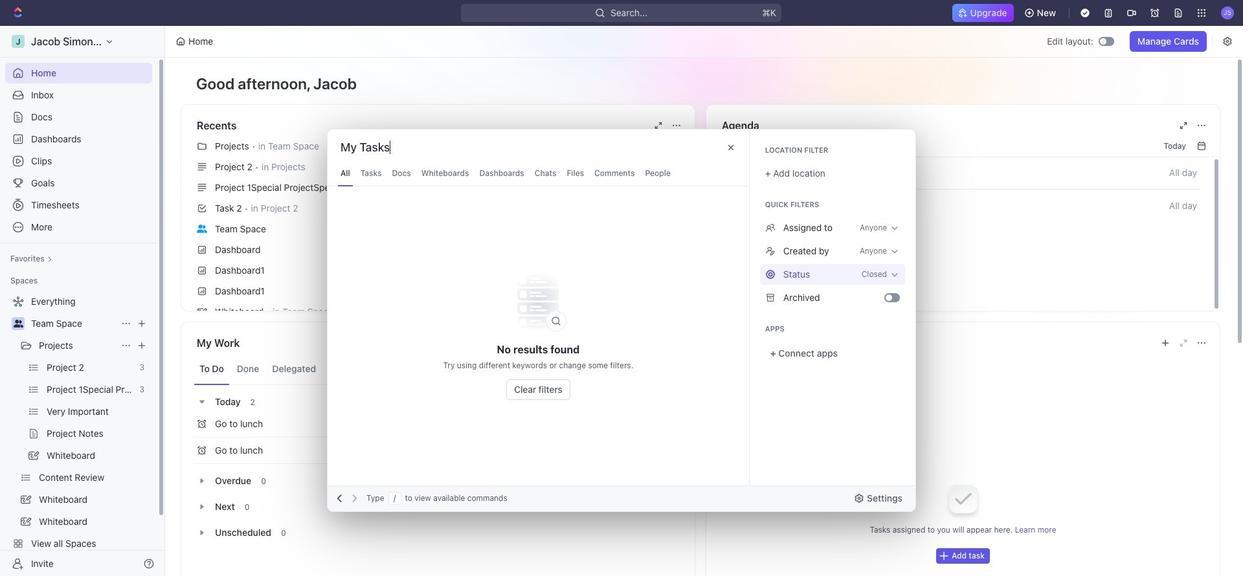 Task type: vqa. For each thing, say whether or not it's contained in the screenshot.
right User Group icon
yes



Task type: describe. For each thing, give the bounding box(es) containing it.
1 qdq9q image from the top
[[766, 223, 776, 233]]

user group image
[[13, 320, 23, 328]]

Search or run a command… text field
[[341, 140, 438, 155]]

tree inside sidebar navigation
[[5, 291, 152, 577]]



Task type: locate. For each thing, give the bounding box(es) containing it.
0 vertical spatial qdq9q image
[[766, 223, 776, 233]]

sidebar navigation
[[0, 26, 165, 577]]

2 vertical spatial qdq9q image
[[766, 269, 776, 280]]

tree
[[5, 291, 152, 577]]

user group image
[[197, 225, 207, 233]]

1 vertical spatial qdq9q image
[[766, 246, 776, 257]]

2 qdq9q image from the top
[[766, 246, 776, 257]]

qdq9q image
[[766, 223, 776, 233], [766, 246, 776, 257], [766, 269, 776, 280]]

tab list
[[194, 354, 682, 385]]

3 qdq9q image from the top
[[766, 269, 776, 280]]

e83zz image
[[766, 293, 776, 303]]



